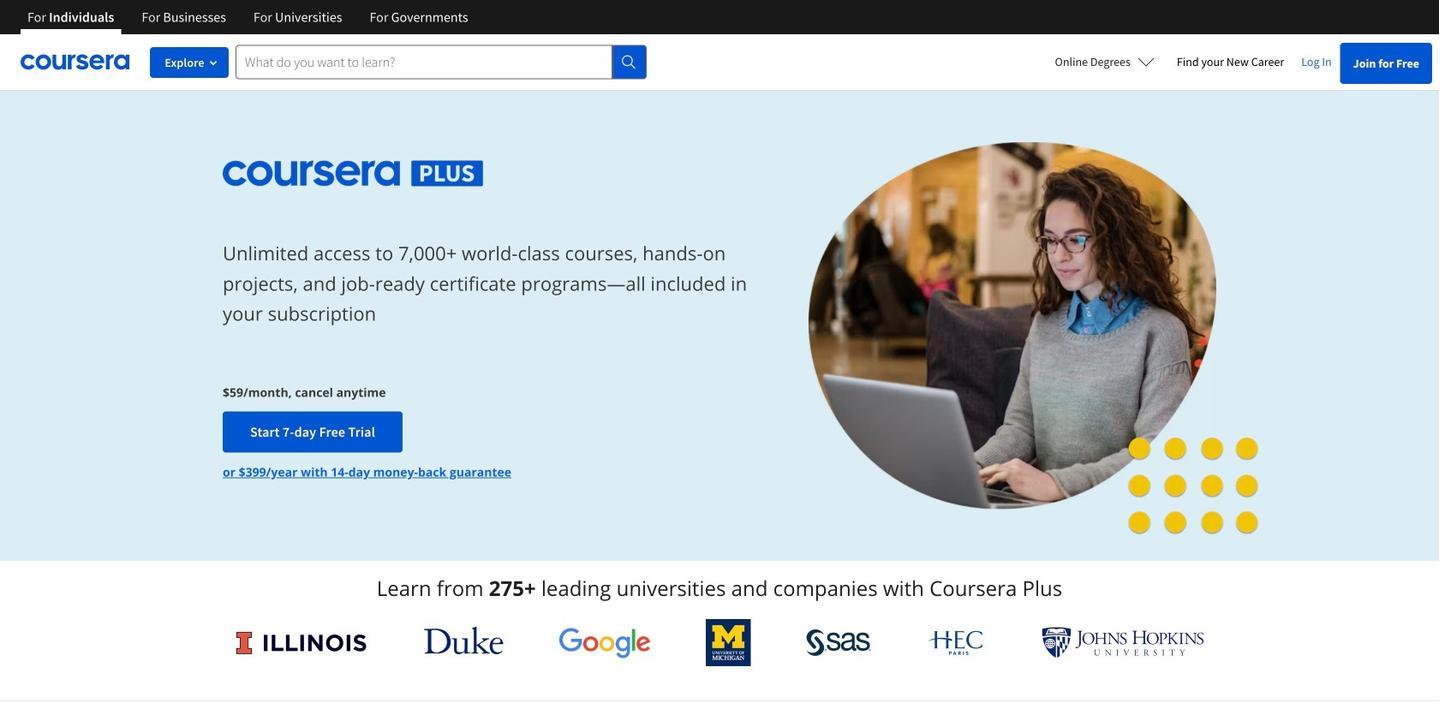 Task type: locate. For each thing, give the bounding box(es) containing it.
university of michigan image
[[706, 619, 751, 667]]

None search field
[[236, 45, 647, 79]]

duke university image
[[424, 627, 504, 655]]

coursera image
[[21, 48, 129, 76]]

university of illinois at urbana-champaign image
[[235, 629, 369, 657]]

johns hopkins university image
[[1042, 627, 1205, 659]]



Task type: vqa. For each thing, say whether or not it's contained in the screenshot.
SAS IMAGE
yes



Task type: describe. For each thing, give the bounding box(es) containing it.
coursera plus image
[[223, 161, 484, 187]]

sas image
[[806, 629, 872, 657]]

banner navigation
[[14, 0, 482, 34]]

google image
[[559, 627, 651, 659]]

hec paris image
[[927, 625, 987, 661]]

What do you want to learn? text field
[[236, 45, 613, 79]]



